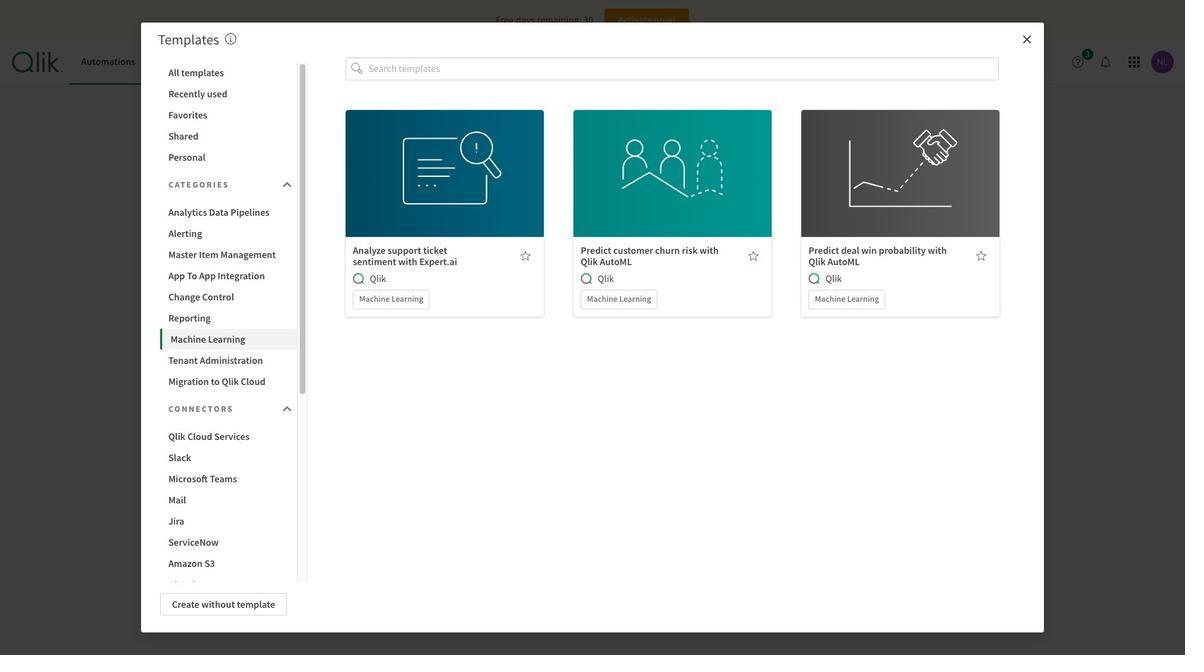 Task type: locate. For each thing, give the bounding box(es) containing it.
add to favorites image for qlik image
[[748, 250, 759, 262]]

add to favorites image for second qlik icon
[[976, 250, 987, 262]]

2 qlik image from the left
[[809, 273, 820, 284]]

Search templates text field
[[369, 57, 999, 80]]

0 horizontal spatial qlik image
[[353, 273, 364, 284]]

templates are pre-built automations that help you automate common business workflows. get started by selecting one of the pre-built templates or choose the blank canvas to build an automation from scratch. tooltip
[[225, 30, 236, 48]]

qlik image
[[353, 273, 364, 284], [809, 273, 820, 284]]

1 add to favorites image from the left
[[748, 250, 759, 262]]

tab list
[[70, 40, 320, 85]]

add to favorites image
[[748, 250, 759, 262], [976, 250, 987, 262]]

0 horizontal spatial add to favorites image
[[748, 250, 759, 262]]

2 add to favorites image from the left
[[976, 250, 987, 262]]

1 horizontal spatial add to favorites image
[[976, 250, 987, 262]]

1 qlik image from the left
[[353, 273, 364, 284]]

add to favorites image
[[520, 250, 532, 262]]

1 horizontal spatial qlik image
[[809, 273, 820, 284]]



Task type: describe. For each thing, give the bounding box(es) containing it.
qlik image
[[581, 273, 592, 284]]

close image
[[1022, 34, 1033, 45]]

templates are pre-built automations that help you automate common business workflows. get started by selecting one of the pre-built templates or choose the blank canvas to build an automation from scratch. image
[[225, 33, 236, 44]]



Task type: vqa. For each thing, say whether or not it's contained in the screenshot.
second Qlik image from the left
yes



